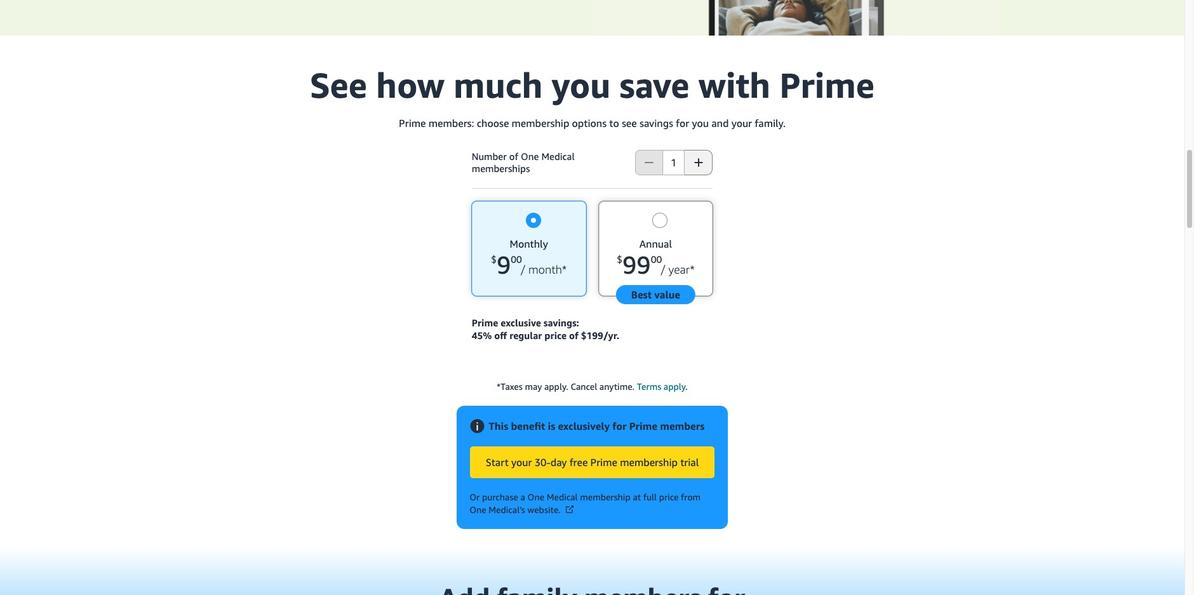 Task type: describe. For each thing, give the bounding box(es) containing it.
$199/yr
[[581, 330, 617, 341]]

exclusively
[[558, 420, 610, 433]]

with
[[699, 64, 771, 105]]

one inside number of one medical memberships
[[521, 151, 539, 162]]

apply.
[[545, 381, 569, 392]]

start
[[486, 456, 509, 469]]

a
[[521, 492, 525, 503]]

99
[[623, 250, 651, 279]]

* for 99
[[690, 262, 695, 276]]

start your 30-day free prime membership trial
[[486, 456, 699, 469]]

1 horizontal spatial you
[[692, 117, 709, 130]]

see how much you save with prime
[[310, 64, 875, 105]]

%
[[483, 330, 492, 341]]

number
[[472, 151, 507, 162]]

monthly $ 9 00 / month *
[[491, 238, 567, 279]]

30-
[[535, 456, 551, 469]]

savings
[[640, 117, 674, 130]]

memberships
[[472, 163, 530, 174]]

number of one medical memberships
[[472, 151, 575, 174]]

*taxes
[[497, 381, 523, 392]]

prime inside prime exclusive savings: 45 % off regular price of $199/yr .
[[472, 317, 498, 328]]

year
[[669, 262, 690, 276]]

regular
[[510, 330, 542, 341]]

members
[[660, 420, 705, 433]]

and
[[712, 117, 729, 130]]

prime exclusive savings: 45 % off regular price of $199/yr .
[[472, 317, 620, 341]]

1 vertical spatial membership
[[620, 456, 678, 469]]

benefit
[[511, 420, 545, 433]]

1 vertical spatial one
[[528, 492, 545, 503]]

. inside prime exclusive savings: 45 % off regular price of $199/yr .
[[617, 330, 620, 341]]

0 vertical spatial your
[[732, 117, 752, 130]]

choose
[[477, 117, 509, 130]]

or
[[470, 492, 480, 503]]

trial
[[681, 456, 699, 469]]

see
[[622, 117, 637, 130]]

/ for 9
[[521, 262, 526, 276]]

prime inside start your 30-day free prime membership trial link
[[591, 456, 618, 469]]

membership inside or purchase a one medical membership at full price from one medical's website.
[[580, 492, 631, 503]]

$ for 99
[[617, 254, 623, 265]]

or purchase a one medical membership at full price from one medical's website.
[[470, 492, 701, 515]]

2 vertical spatial one
[[470, 505, 487, 515]]

price inside prime exclusive savings: 45 % off regular price of $199/yr .
[[545, 330, 567, 341]]

month
[[529, 262, 562, 276]]

purchase
[[482, 492, 518, 503]]

9
[[497, 250, 511, 279]]

save
[[620, 64, 690, 105]]

annual
[[640, 238, 672, 250]]

apply
[[664, 381, 686, 392]]

options
[[572, 117, 607, 130]]

0 vertical spatial membership
[[512, 117, 570, 130]]

terms apply link
[[637, 381, 686, 392]]



Task type: vqa. For each thing, say whether or not it's contained in the screenshot.
Primary care offices in many US cities
no



Task type: locate. For each thing, give the bounding box(es) containing it.
one right a
[[528, 492, 545, 503]]

membership left at
[[580, 492, 631, 503]]

1 vertical spatial for
[[613, 420, 627, 433]]

this
[[489, 420, 509, 433]]

. up anytime.
[[617, 330, 620, 341]]

much
[[454, 64, 543, 105]]

monthly
[[510, 238, 548, 250]]

family.
[[755, 117, 786, 130]]

0 horizontal spatial your
[[512, 456, 532, 469]]

annual $ 99 00 / year *
[[617, 238, 695, 279]]

1 vertical spatial .
[[686, 381, 688, 392]]

2 vertical spatial membership
[[580, 492, 631, 503]]

00 inside annual $ 99 00 / year *
[[651, 254, 662, 265]]

price
[[545, 330, 567, 341], [659, 492, 679, 503]]

price inside or purchase a one medical membership at full price from one medical's website.
[[659, 492, 679, 503]]

2 00 from the left
[[651, 254, 662, 265]]

$
[[491, 254, 497, 265], [617, 254, 623, 265]]

0 vertical spatial you
[[552, 64, 611, 105]]

1 * from the left
[[562, 262, 567, 276]]

0 vertical spatial one
[[521, 151, 539, 162]]

0 horizontal spatial price
[[545, 330, 567, 341]]

exclusive
[[501, 317, 541, 328]]

price down savings:
[[545, 330, 567, 341]]

$ inside monthly $ 9 00 / month *
[[491, 254, 497, 265]]

/ left year on the top
[[661, 262, 666, 276]]

or purchase a one medical membership at full price from one medical's website. link
[[470, 492, 701, 515]]

00 down monthly
[[511, 254, 522, 265]]

members:
[[429, 117, 474, 130]]

1 / from the left
[[521, 262, 526, 276]]

medical down options
[[542, 151, 575, 162]]

how
[[376, 64, 445, 105]]

start your 30-day free prime membership trial link
[[470, 447, 715, 479]]

price right full
[[659, 492, 679, 503]]

0 horizontal spatial /
[[521, 262, 526, 276]]

1 horizontal spatial $
[[617, 254, 623, 265]]

1 horizontal spatial of
[[569, 330, 579, 341]]

* inside monthly $ 9 00 / month *
[[562, 262, 567, 276]]

1 horizontal spatial 00
[[651, 254, 662, 265]]

/
[[521, 262, 526, 276], [661, 262, 666, 276]]

of up memberships
[[510, 151, 519, 162]]

to
[[610, 117, 619, 130]]

0 vertical spatial medical
[[542, 151, 575, 162]]

prime
[[780, 64, 875, 105], [399, 117, 426, 130], [472, 317, 498, 328], [630, 420, 658, 433], [591, 456, 618, 469]]

2 / from the left
[[661, 262, 666, 276]]

00
[[511, 254, 522, 265], [651, 254, 662, 265]]

. right terms
[[686, 381, 688, 392]]

savings:
[[544, 317, 579, 328]]

1 $ from the left
[[491, 254, 497, 265]]

.
[[617, 330, 620, 341], [686, 381, 688, 392]]

* for 9
[[562, 262, 567, 276]]

off
[[495, 330, 507, 341]]

medical up website.
[[547, 492, 578, 503]]

medical inside or purchase a one medical membership at full price from one medical's website.
[[547, 492, 578, 503]]

prime members: choose membership options to see savings for you and your family.
[[399, 117, 786, 130]]

0 vertical spatial of
[[510, 151, 519, 162]]

45
[[472, 330, 483, 341]]

0 horizontal spatial $
[[491, 254, 497, 265]]

membership
[[512, 117, 570, 130], [620, 456, 678, 469], [580, 492, 631, 503]]

0 horizontal spatial 00
[[511, 254, 522, 265]]

/ inside monthly $ 9 00 / month *
[[521, 262, 526, 276]]

00 inside monthly $ 9 00 / month *
[[511, 254, 522, 265]]

your right the and
[[732, 117, 752, 130]]

see
[[310, 64, 367, 105]]

best
[[632, 288, 652, 301]]

your
[[732, 117, 752, 130], [512, 456, 532, 469]]

1 vertical spatial medical
[[547, 492, 578, 503]]

1 00 from the left
[[511, 254, 522, 265]]

* inside annual $ 99 00 / year *
[[690, 262, 695, 276]]

$ for 9
[[491, 254, 497, 265]]

for right exclusively
[[613, 420, 627, 433]]

one up memberships
[[521, 151, 539, 162]]

*taxes may apply. cancel anytime. terms apply .
[[497, 381, 688, 392]]

1 horizontal spatial *
[[690, 262, 695, 276]]

value
[[655, 288, 681, 301]]

1 horizontal spatial price
[[659, 492, 679, 503]]

one
[[521, 151, 539, 162], [528, 492, 545, 503], [470, 505, 487, 515]]

website.
[[528, 505, 561, 515]]

terms
[[637, 381, 662, 392]]

0 vertical spatial price
[[545, 330, 567, 341]]

this benefit is exclusively for prime members
[[489, 420, 705, 433]]

best value
[[632, 288, 681, 301]]

of inside number of one medical memberships
[[510, 151, 519, 162]]

of inside prime exclusive savings: 45 % off regular price of $199/yr .
[[569, 330, 579, 341]]

medical's
[[489, 505, 525, 515]]

*
[[562, 262, 567, 276], [690, 262, 695, 276]]

0 horizontal spatial you
[[552, 64, 611, 105]]

is
[[548, 420, 556, 433]]

membership up full
[[620, 456, 678, 469]]

$ inside annual $ 99 00 / year *
[[617, 254, 623, 265]]

anytime.
[[600, 381, 635, 392]]

/ inside annual $ 99 00 / year *
[[661, 262, 666, 276]]

0 horizontal spatial of
[[510, 151, 519, 162]]

cancel
[[571, 381, 597, 392]]

one down or at the left bottom of page
[[470, 505, 487, 515]]

medical
[[542, 151, 575, 162], [547, 492, 578, 503]]

of
[[510, 151, 519, 162], [569, 330, 579, 341]]

free
[[570, 456, 588, 469]]

medical inside number of one medical memberships
[[542, 151, 575, 162]]

0 vertical spatial for
[[676, 117, 690, 130]]

you left the and
[[692, 117, 709, 130]]

0 horizontal spatial .
[[617, 330, 620, 341]]

1 vertical spatial of
[[569, 330, 579, 341]]

day
[[551, 456, 567, 469]]

your left 30-
[[512, 456, 532, 469]]

1 horizontal spatial .
[[686, 381, 688, 392]]

may
[[525, 381, 542, 392]]

for right savings
[[676, 117, 690, 130]]

1 horizontal spatial your
[[732, 117, 752, 130]]

1 vertical spatial you
[[692, 117, 709, 130]]

from
[[681, 492, 701, 503]]

of down savings:
[[569, 330, 579, 341]]

00 down annual
[[651, 254, 662, 265]]

/ for 99
[[661, 262, 666, 276]]

0 horizontal spatial *
[[562, 262, 567, 276]]

1 vertical spatial your
[[512, 456, 532, 469]]

2 $ from the left
[[617, 254, 623, 265]]

at
[[633, 492, 641, 503]]

you up options
[[552, 64, 611, 105]]

0 vertical spatial .
[[617, 330, 620, 341]]

you
[[552, 64, 611, 105], [692, 117, 709, 130]]

membership up number of one medical memberships
[[512, 117, 570, 130]]

2 * from the left
[[690, 262, 695, 276]]

0 horizontal spatial for
[[613, 420, 627, 433]]

full
[[644, 492, 657, 503]]

for
[[676, 117, 690, 130], [613, 420, 627, 433]]

1 vertical spatial price
[[659, 492, 679, 503]]

1 horizontal spatial /
[[661, 262, 666, 276]]

00 for 99
[[651, 254, 662, 265]]

1 horizontal spatial for
[[676, 117, 690, 130]]

/ right 9
[[521, 262, 526, 276]]

00 for 9
[[511, 254, 522, 265]]



